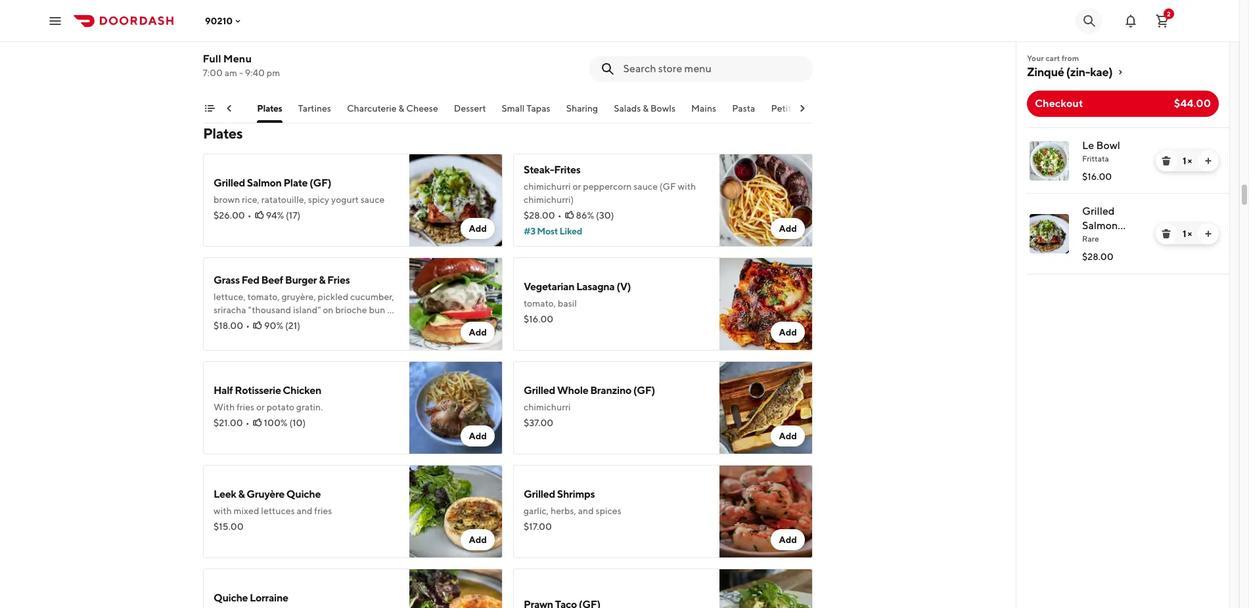 Task type: vqa. For each thing, say whether or not it's contained in the screenshot.
Caprese
yes



Task type: locate. For each thing, give the bounding box(es) containing it.
0 vertical spatial $16.00
[[1082, 172, 1112, 182]]

1 × from the top
[[1188, 156, 1192, 166]]

2 bowls from the left
[[651, 103, 676, 114]]

2 chimichurri from the top
[[524, 402, 571, 413]]

grilled inside grilled salmon plate (gf) brown rice, ratatouille, spicy yogurt sauce
[[214, 177, 245, 189]]

1 vertical spatial 1
[[1183, 229, 1186, 239]]

grilled
[[214, 177, 245, 189], [1082, 205, 1115, 218], [524, 384, 555, 397], [524, 488, 555, 501]]

salmon for grilled salmon plate (gf)
[[1082, 220, 1118, 232]]

0 horizontal spatial $16.00
[[524, 314, 554, 325]]

a
[[223, 318, 228, 329]]

1 vertical spatial sauce
[[361, 195, 385, 205]]

mains
[[692, 103, 717, 114]]

0 horizontal spatial (gf)
[[310, 177, 331, 189]]

0 horizontal spatial fries
[[237, 402, 254, 413]]

1 vertical spatial with
[[214, 506, 232, 517]]

sauce left (gf
[[634, 181, 658, 192]]

2 horizontal spatial or
[[573, 181, 581, 192]]

• for grass fed beef burger & fries
[[246, 321, 250, 331]]

salads
[[180, 103, 207, 114], [614, 103, 641, 114]]

$28.00 inside list
[[1082, 252, 1114, 262]]

tomato, for vegetarian
[[524, 298, 556, 309]]

pm
[[267, 68, 280, 78]]

plate inside grilled salmon plate (gf)
[[1082, 234, 1108, 246]]

(gf
[[660, 181, 676, 192]]

1
[[1183, 156, 1186, 166], [1183, 229, 1186, 239]]

0 horizontal spatial basil
[[319, 34, 339, 45]]

fries right lettuces
[[314, 506, 332, 517]]

dessert
[[454, 103, 486, 114]]

1 vertical spatial (gf)
[[1110, 234, 1132, 246]]

most
[[537, 226, 558, 237]]

plates down scroll menu navigation left icon
[[203, 125, 243, 142]]

1 1 from the top
[[1183, 156, 1186, 166]]

menu
[[224, 53, 252, 65]]

pasta
[[733, 103, 756, 114]]

tartines
[[298, 103, 332, 114]]

salads right sharing on the top of the page
[[614, 103, 641, 114]]

petites
[[772, 103, 801, 114]]

or down frites
[[573, 181, 581, 192]]

beef
[[261, 274, 283, 287]]

or inside steak-frites chimichurri or peppercorn sauce (gf with chimichurri)
[[573, 181, 581, 192]]

0 vertical spatial plate
[[284, 177, 308, 189]]

2
[[1167, 10, 1171, 17]]

1 × left add one to cart icon
[[1183, 229, 1192, 239]]

frittata
[[1082, 154, 1109, 164]]

&
[[209, 103, 215, 114], [399, 103, 405, 114], [643, 103, 649, 114], [319, 274, 325, 287], [238, 488, 245, 501]]

add button for leek & gruyère quiche
[[461, 530, 495, 551]]

1 vertical spatial ×
[[1188, 229, 1192, 239]]

whole
[[557, 384, 588, 397]]

prawn taco (gf) image
[[720, 569, 813, 609]]

salads & bowls button
[[180, 102, 242, 123], [614, 102, 676, 123]]

and
[[297, 506, 313, 517], [578, 506, 594, 517]]

(gf) inside grilled whole branzino (gf) chimichurri $37.00
[[633, 384, 655, 397]]

or inside "half rotisserie chicken with fries or potato gratin."
[[256, 402, 265, 413]]

1 horizontal spatial $28.00
[[1082, 252, 1114, 262]]

basil down vegetarian
[[558, 298, 577, 309]]

am
[[225, 68, 238, 78]]

90210
[[205, 15, 233, 26]]

100%
[[264, 418, 288, 429]]

1 vertical spatial or
[[387, 305, 396, 315]]

• right $18.00 in the left bottom of the page
[[246, 321, 250, 331]]

bowls for 1st salads & bowls button from left
[[217, 103, 242, 114]]

tomato, inside vegetarian lasagna (v) tomato, basil $16.00
[[524, 298, 556, 309]]

0 vertical spatial ×
[[1188, 156, 1192, 166]]

$16.00 down vegetarian
[[524, 314, 554, 325]]

tomato, up "thousand
[[248, 292, 280, 302]]

0 vertical spatial 1
[[1183, 156, 1186, 166]]

1 salads & bowls from the left
[[180, 103, 242, 114]]

1 horizontal spatial $16.00
[[1082, 172, 1112, 182]]

plate inside grilled salmon plate (gf) brown rice, ratatouille, spicy yogurt sauce
[[284, 177, 308, 189]]

add button for steak-frites
[[771, 218, 805, 239]]

1 × left add one to cart image
[[1183, 156, 1192, 166]]

remove item from cart image left add one to cart icon
[[1161, 229, 1172, 239]]

in
[[214, 318, 221, 329]]

salmon up rare
[[1082, 220, 1118, 232]]

& left fries
[[319, 274, 325, 287]]

grilled for grilled shrimps garlic, herbs, and spices $17.00
[[524, 488, 555, 501]]

1 vertical spatial salmon
[[1082, 220, 1118, 232]]

bowls left mains
[[651, 103, 676, 114]]

grilled up rare
[[1082, 205, 1115, 218]]

1 horizontal spatial plate
[[1082, 234, 1108, 246]]

or down rotisserie
[[256, 402, 265, 413]]

(gf) inside grilled salmon plate (gf) brown rice, ratatouille, spicy yogurt sauce
[[310, 177, 331, 189]]

small tapas button
[[502, 102, 551, 123]]

1 horizontal spatial (gf)
[[633, 384, 655, 397]]

(gf) right rare
[[1110, 234, 1132, 246]]

lorraine
[[250, 592, 288, 605]]

tomato, inside caprese salad fresh tomato, mozzarella, basil $14.00
[[236, 34, 269, 45]]

2 horizontal spatial (gf)
[[1110, 234, 1132, 246]]

1 vertical spatial basil
[[558, 298, 577, 309]]

remove item from cart image for le bowl
[[1161, 156, 1172, 166]]

vegetarian lasagna (v) image
[[720, 258, 813, 351]]

• for steak-frites
[[558, 210, 562, 221]]

petites pizzas button
[[772, 102, 829, 123]]

1 horizontal spatial quiche
[[286, 488, 321, 501]]

with inside steak-frites chimichurri or peppercorn sauce (gf with chimichurri)
[[678, 181, 696, 192]]

salmon inside grilled salmon plate (gf)
[[1082, 220, 1118, 232]]

•
[[248, 210, 252, 221], [558, 210, 562, 221], [246, 321, 250, 331], [246, 418, 249, 429]]

86% (30)
[[576, 210, 614, 221]]

and down shrimps
[[578, 506, 594, 517]]

sauce inside grilled salmon plate (gf) brown rice, ratatouille, spicy yogurt sauce
[[361, 195, 385, 205]]

basil inside caprese salad fresh tomato, mozzarella, basil $14.00
[[319, 34, 339, 45]]

add for leek & gruyère quiche
[[469, 535, 487, 546]]

0 vertical spatial fries
[[237, 402, 254, 413]]

steak frites image
[[720, 154, 813, 247]]

mixed
[[234, 506, 259, 517]]

chimichurri inside grilled whole branzino (gf) chimichurri $37.00
[[524, 402, 571, 413]]

2 × from the top
[[1188, 229, 1192, 239]]

2 1 from the top
[[1183, 229, 1186, 239]]

0 vertical spatial salmon
[[247, 177, 282, 189]]

0 horizontal spatial quiche
[[214, 592, 248, 605]]

chicken
[[283, 384, 321, 397]]

1 × for grilled salmon plate (gf)
[[1183, 229, 1192, 239]]

1 and from the left
[[297, 506, 313, 517]]

fries down rotisserie
[[237, 402, 254, 413]]

plates
[[258, 103, 283, 114], [203, 125, 243, 142]]

notification bell image
[[1123, 13, 1139, 29]]

1 horizontal spatial salads & bowls
[[614, 103, 676, 114]]

quiche left lorraine
[[214, 592, 248, 605]]

gruyère,
[[282, 292, 316, 302]]

salads left scroll menu navigation left icon
[[180, 103, 207, 114]]

caprese salad fresh tomato, mozzarella, basil $14.00
[[214, 16, 339, 60]]

0 horizontal spatial plate
[[284, 177, 308, 189]]

$16.00 inside vegetarian lasagna (v) tomato, basil $16.00
[[524, 314, 554, 325]]

• right $21.00
[[246, 418, 249, 429]]

and right lettuces
[[297, 506, 313, 517]]

× left add one to cart icon
[[1188, 229, 1192, 239]]

0 horizontal spatial plates
[[203, 125, 243, 142]]

0 vertical spatial remove item from cart image
[[1161, 156, 1172, 166]]

1 bowls from the left
[[217, 103, 242, 114]]

0 vertical spatial 1 ×
[[1183, 156, 1192, 166]]

0 vertical spatial plates
[[258, 103, 283, 114]]

0 vertical spatial (gf)
[[310, 177, 331, 189]]

grilled shrimps image
[[720, 465, 813, 559]]

0 vertical spatial sauce
[[634, 181, 658, 192]]

0 vertical spatial or
[[573, 181, 581, 192]]

0 vertical spatial quiche
[[286, 488, 321, 501]]

0 horizontal spatial salmon
[[247, 177, 282, 189]]

full
[[203, 53, 222, 65]]

grilled up $37.00
[[524, 384, 555, 397]]

or inside grass fed beef burger & fries lettuce, tomato, gruyère, pickled cucumber, sriracha "thousand island" on brioche bun or in a bowl
[[387, 305, 396, 315]]

show menu categories image
[[204, 103, 215, 114]]

$28.00 up most
[[524, 210, 555, 221]]

2 salads & bowls button from the left
[[614, 102, 676, 123]]

• down rice,
[[248, 210, 252, 221]]

94%
[[266, 210, 284, 221]]

tartines button
[[298, 102, 332, 123]]

1 vertical spatial remove item from cart image
[[1161, 229, 1172, 239]]

× for le bowl
[[1188, 156, 1192, 166]]

0 vertical spatial basil
[[319, 34, 339, 45]]

(gf) inside grilled salmon plate (gf)
[[1110, 234, 1132, 246]]

1 horizontal spatial fries
[[314, 506, 332, 517]]

tomato, down salad
[[236, 34, 269, 45]]

basil right mozzarella,
[[319, 34, 339, 45]]

grilled for grilled salmon plate (gf) brown rice, ratatouille, spicy yogurt sauce
[[214, 177, 245, 189]]

0 horizontal spatial with
[[214, 506, 232, 517]]

2 remove item from cart image from the top
[[1161, 229, 1172, 239]]

$28.00 for $28.00 •
[[524, 210, 555, 221]]

2 vertical spatial or
[[256, 402, 265, 413]]

fries
[[327, 274, 350, 287]]

fresh
[[214, 34, 235, 45]]

grilled salmon plate (gf) image
[[409, 154, 503, 247], [1030, 214, 1069, 254]]

half rotisserie chicken image
[[409, 361, 503, 455]]

1 horizontal spatial salads
[[614, 103, 641, 114]]

1 vertical spatial 1 ×
[[1183, 229, 1192, 239]]

salads & bowls left mains
[[614, 103, 676, 114]]

2 vertical spatial (gf)
[[633, 384, 655, 397]]

liked
[[560, 226, 582, 237]]

salads & bowls button down 7:00
[[180, 102, 242, 123]]

tomato, down vegetarian
[[524, 298, 556, 309]]

add button for grilled whole branzino (gf)
[[771, 426, 805, 447]]

0 horizontal spatial sauce
[[361, 195, 385, 205]]

1 horizontal spatial or
[[387, 305, 396, 315]]

half
[[214, 384, 233, 397]]

list
[[1017, 128, 1230, 275]]

add
[[469, 223, 487, 234], [779, 223, 797, 234], [469, 327, 487, 338], [779, 327, 797, 338], [469, 431, 487, 442], [779, 431, 797, 442], [469, 535, 487, 546], [779, 535, 797, 546]]

with right (gf
[[678, 181, 696, 192]]

add for grass fed beef burger & fries
[[469, 327, 487, 338]]

fries inside the leek & gruyère quiche with mixed lettuces and fries $15.00
[[314, 506, 332, 517]]

(gf)
[[310, 177, 331, 189], [1110, 234, 1132, 246], [633, 384, 655, 397]]

brown
[[214, 195, 240, 205]]

1 left add one to cart icon
[[1183, 229, 1186, 239]]

& right the leek
[[238, 488, 245, 501]]

burger
[[285, 274, 317, 287]]

(gf) for grilled whole branzino (gf) chimichurri $37.00
[[633, 384, 655, 397]]

chimichurri up chimichurri) in the top of the page
[[524, 181, 571, 192]]

brioche
[[335, 305, 367, 315]]

0 vertical spatial chimichurri
[[524, 181, 571, 192]]

$16.00 down frittata
[[1082, 172, 1112, 182]]

1 horizontal spatial salmon
[[1082, 220, 1118, 232]]

2 1 × from the top
[[1183, 229, 1192, 239]]

remove item from cart image
[[1161, 156, 1172, 166], [1161, 229, 1172, 239]]

$44.00
[[1174, 97, 1211, 110]]

(gf) right the branzino
[[633, 384, 655, 397]]

checkout
[[1035, 97, 1083, 110]]

remove item from cart image left add one to cart image
[[1161, 156, 1172, 166]]

1 vertical spatial chimichurri
[[524, 402, 571, 413]]

scroll menu navigation left image
[[224, 103, 235, 114]]

bowl
[[1097, 139, 1121, 152]]

or
[[573, 181, 581, 192], [387, 305, 396, 315], [256, 402, 265, 413]]

grilled inside grilled salmon plate (gf)
[[1082, 205, 1115, 218]]

90% (21)
[[264, 321, 300, 331]]

plates down the pm
[[258, 103, 283, 114]]

$18.00
[[214, 321, 243, 331]]

1 vertical spatial $28.00
[[1082, 252, 1114, 262]]

1 horizontal spatial salads & bowls button
[[614, 102, 676, 123]]

or right bun
[[387, 305, 396, 315]]

leek & gruyère quiche with mixed lettuces and fries $15.00
[[214, 488, 332, 532]]

0 vertical spatial with
[[678, 181, 696, 192]]

0 horizontal spatial bowls
[[217, 103, 242, 114]]

salmon inside grilled salmon plate (gf) brown rice, ratatouille, spicy yogurt sauce
[[247, 177, 282, 189]]

2 and from the left
[[578, 506, 594, 517]]

$18.00 •
[[214, 321, 250, 331]]

0 horizontal spatial and
[[297, 506, 313, 517]]

Item Search search field
[[624, 62, 803, 76]]

basil
[[319, 34, 339, 45], [558, 298, 577, 309]]

1 remove item from cart image from the top
[[1161, 156, 1172, 166]]

grilled whole branzino (gf) image
[[720, 361, 813, 455]]

0 vertical spatial $28.00
[[524, 210, 555, 221]]

$28.00 down rare
[[1082, 252, 1114, 262]]

salads & bowls down 7:00
[[180, 103, 242, 114]]

spicy
[[308, 195, 329, 205]]

add button
[[461, 218, 495, 239], [771, 218, 805, 239], [461, 322, 495, 343], [771, 322, 805, 343], [461, 426, 495, 447], [771, 426, 805, 447], [461, 530, 495, 551], [771, 530, 805, 551]]

• up #3 most liked
[[558, 210, 562, 221]]

1 horizontal spatial with
[[678, 181, 696, 192]]

with inside the leek & gruyère quiche with mixed lettuces and fries $15.00
[[214, 506, 232, 517]]

1 horizontal spatial bowls
[[651, 103, 676, 114]]

le bowl frittata
[[1082, 139, 1121, 164]]

grilled up brown
[[214, 177, 245, 189]]

1 horizontal spatial sauce
[[634, 181, 658, 192]]

peppercorn
[[583, 181, 632, 192]]

scroll menu navigation right image
[[797, 103, 808, 114]]

(gf) up spicy at the left of the page
[[310, 177, 331, 189]]

sauce right yogurt at left top
[[361, 195, 385, 205]]

$17.00
[[524, 522, 552, 532]]

sharing button
[[567, 102, 599, 123]]

0 horizontal spatial or
[[256, 402, 265, 413]]

2 salads & bowls from the left
[[614, 103, 676, 114]]

0 horizontal spatial $28.00
[[524, 210, 555, 221]]

and inside "grilled shrimps garlic, herbs, and spices $17.00"
[[578, 506, 594, 517]]

& left cheese
[[399, 103, 405, 114]]

1 vertical spatial $16.00
[[524, 314, 554, 325]]

salads & bowls button left mains button
[[614, 102, 676, 123]]

1 salads & bowls button from the left
[[180, 102, 242, 123]]

1 vertical spatial fries
[[314, 506, 332, 517]]

0 horizontal spatial salads
[[180, 103, 207, 114]]

grilled up garlic,
[[524, 488, 555, 501]]

chimichurri up $37.00
[[524, 402, 571, 413]]

add for grilled shrimps
[[779, 535, 797, 546]]

× for grilled salmon plate (gf)
[[1188, 229, 1192, 239]]

grilled inside "grilled shrimps garlic, herbs, and spices $17.00"
[[524, 488, 555, 501]]

cucumber,
[[350, 292, 394, 302]]

0 horizontal spatial salads & bowls button
[[180, 102, 242, 123]]

salmon up rice,
[[247, 177, 282, 189]]

grilled for grilled salmon plate (gf)
[[1082, 205, 1115, 218]]

caprese salad image
[[409, 0, 503, 87]]

charcuterie & cheese button
[[347, 102, 439, 123]]

open menu image
[[47, 13, 63, 29]]

1 horizontal spatial and
[[578, 506, 594, 517]]

grilled salmon plate (gf) brown rice, ratatouille, spicy yogurt sauce
[[214, 177, 385, 205]]

× left add one to cart image
[[1188, 156, 1192, 166]]

1 1 × from the top
[[1183, 156, 1192, 166]]

add for half rotisserie chicken
[[469, 431, 487, 442]]

with up $15.00
[[214, 506, 232, 517]]

-
[[240, 68, 243, 78]]

grilled inside grilled whole branzino (gf) chimichurri $37.00
[[524, 384, 555, 397]]

1 vertical spatial plate
[[1082, 234, 1108, 246]]

salmon
[[247, 177, 282, 189], [1082, 220, 1118, 232]]

$37.00
[[524, 418, 554, 429]]

bowls right the show menu categories image
[[217, 103, 242, 114]]

add button for half rotisserie chicken
[[461, 426, 495, 447]]

×
[[1188, 156, 1192, 166], [1188, 229, 1192, 239]]

2 salads from the left
[[614, 103, 641, 114]]

quiche up lettuces
[[286, 488, 321, 501]]

$15.00
[[214, 522, 244, 532]]

1 horizontal spatial basil
[[558, 298, 577, 309]]

1 chimichurri from the top
[[524, 181, 571, 192]]

100% (10)
[[264, 418, 306, 429]]

1 horizontal spatial grilled salmon plate (gf) image
[[1030, 214, 1069, 254]]

full menu 7:00 am - 9:40 pm
[[203, 53, 280, 78]]

quiche
[[286, 488, 321, 501], [214, 592, 248, 605]]

0 horizontal spatial salads & bowls
[[180, 103, 242, 114]]

1 left add one to cart image
[[1183, 156, 1186, 166]]



Task type: describe. For each thing, give the bounding box(es) containing it.
zinqué (zin-kae)
[[1027, 65, 1113, 79]]

grass fed beef burger & fries image
[[409, 258, 503, 351]]

small tapas
[[502, 103, 551, 114]]

9:40
[[245, 68, 265, 78]]

plate for grilled salmon plate (gf) brown rice, ratatouille, spicy yogurt sauce
[[284, 177, 308, 189]]

basil inside vegetarian lasagna (v) tomato, basil $16.00
[[558, 298, 577, 309]]

zinqué
[[1027, 65, 1064, 79]]

(zin-
[[1066, 65, 1090, 79]]

small
[[502, 103, 525, 114]]

gruyère
[[247, 488, 285, 501]]

your
[[1027, 53, 1044, 63]]

petites pizzas
[[772, 103, 829, 114]]

bowls for first salads & bowls button from the right
[[651, 103, 676, 114]]

1 for grilled salmon plate (gf)
[[1183, 229, 1186, 239]]

salmon for grilled salmon plate (gf) brown rice, ratatouille, spicy yogurt sauce
[[247, 177, 282, 189]]

• for grilled salmon plate (gf)
[[248, 210, 252, 221]]

(30)
[[596, 210, 614, 221]]

leek & gruyère quiche image
[[409, 465, 503, 559]]

"thousand
[[248, 305, 291, 315]]

rice,
[[242, 195, 260, 205]]

spices
[[596, 506, 622, 517]]

zinqué (zin-kae) link
[[1027, 64, 1219, 80]]

yogurt
[[331, 195, 359, 205]]

add for vegetarian lasagna (v)
[[779, 327, 797, 338]]

with
[[214, 402, 235, 413]]

0 horizontal spatial grilled salmon plate (gf) image
[[409, 154, 503, 247]]

shrimps
[[557, 488, 595, 501]]

pasta button
[[733, 102, 756, 123]]

rare
[[1082, 234, 1099, 244]]

1 vertical spatial quiche
[[214, 592, 248, 605]]

island"
[[293, 305, 321, 315]]

remove item from cart image for grilled salmon plate (gf)
[[1161, 229, 1172, 239]]

86%
[[576, 210, 594, 221]]

grilled whole branzino (gf) chimichurri $37.00
[[524, 384, 655, 429]]

add for steak-frites
[[779, 223, 797, 234]]

2 items, open order cart image
[[1155, 13, 1171, 29]]

add button for grilled salmon plate (gf)
[[461, 218, 495, 239]]

quiche lorraine
[[214, 592, 288, 605]]

1 for le bowl
[[1183, 156, 1186, 166]]

bowl
[[230, 318, 250, 329]]

add for grilled salmon plate (gf)
[[469, 223, 487, 234]]

kae)
[[1090, 65, 1113, 79]]

chimichurri)
[[524, 195, 574, 205]]

2 button
[[1150, 8, 1176, 34]]

quiche inside the leek & gruyère quiche with mixed lettuces and fries $15.00
[[286, 488, 321, 501]]

plate for grilled salmon plate (gf)
[[1082, 234, 1108, 246]]

le
[[1082, 139, 1094, 152]]

#3
[[524, 226, 536, 237]]

add one to cart image
[[1203, 229, 1214, 239]]

lettuce,
[[214, 292, 246, 302]]

add for grilled whole branzino (gf)
[[779, 431, 797, 442]]

bun
[[369, 305, 385, 315]]

and inside the leek & gruyère quiche with mixed lettuces and fries $15.00
[[297, 506, 313, 517]]

• for half rotisserie chicken
[[246, 418, 249, 429]]

1 salads from the left
[[180, 103, 207, 114]]

add button for vegetarian lasagna (v)
[[771, 322, 805, 343]]

$26.00
[[214, 210, 245, 221]]

garlic,
[[524, 506, 549, 517]]

1 vertical spatial plates
[[203, 125, 243, 142]]

le bowl image
[[1030, 141, 1069, 181]]

pizzas
[[803, 103, 829, 114]]

grilled salmon plate (gf)
[[1082, 205, 1132, 246]]

vegetarian
[[524, 281, 575, 293]]

from
[[1062, 53, 1079, 63]]

1 × for le bowl
[[1183, 156, 1192, 166]]

(gf) for grilled salmon plate (gf)
[[1110, 234, 1132, 246]]

salads & bowls for 1st salads & bowls button from left
[[180, 103, 242, 114]]

quiche lorraine image
[[409, 569, 503, 609]]

sauce inside steak-frites chimichurri or peppercorn sauce (gf with chimichurri)
[[634, 181, 658, 192]]

fed
[[242, 274, 259, 287]]

list containing le bowl
[[1017, 128, 1230, 275]]

gratin.
[[296, 402, 323, 413]]

on
[[323, 305, 334, 315]]

(21)
[[285, 321, 300, 331]]

potato
[[267, 402, 294, 413]]

add button for grass fed beef burger & fries
[[461, 322, 495, 343]]

$28.00 for $28.00
[[1082, 252, 1114, 262]]

herbs,
[[551, 506, 576, 517]]

$26.00 •
[[214, 210, 252, 221]]

dessert button
[[454, 102, 486, 123]]

(10)
[[289, 418, 306, 429]]

#3 most liked
[[524, 226, 582, 237]]

& inside grass fed beef burger & fries lettuce, tomato, gruyère, pickled cucumber, sriracha "thousand island" on brioche bun or in a bowl
[[319, 274, 325, 287]]

90210 button
[[205, 15, 243, 26]]

chimichurri inside steak-frites chimichurri or peppercorn sauce (gf with chimichurri)
[[524, 181, 571, 192]]

your cart from
[[1027, 53, 1079, 63]]

(gf) for grilled salmon plate (gf) brown rice, ratatouille, spicy yogurt sauce
[[310, 177, 331, 189]]

caprese
[[214, 16, 252, 29]]

mains button
[[692, 102, 717, 123]]

(v)
[[617, 281, 631, 293]]

grilled for grilled whole branzino (gf) chimichurri $37.00
[[524, 384, 555, 397]]

90%
[[264, 321, 283, 331]]

add one to cart image
[[1203, 156, 1214, 166]]

7:00
[[203, 68, 223, 78]]

& left mains
[[643, 103, 649, 114]]

grilled shrimps garlic, herbs, and spices $17.00
[[524, 488, 622, 532]]

$21.00
[[214, 418, 243, 429]]

tapas
[[527, 103, 551, 114]]

& inside button
[[399, 103, 405, 114]]

& inside the leek & gruyère quiche with mixed lettuces and fries $15.00
[[238, 488, 245, 501]]

& left scroll menu navigation left icon
[[209, 103, 215, 114]]

rotisserie
[[235, 384, 281, 397]]

tomato, inside grass fed beef burger & fries lettuce, tomato, gruyère, pickled cucumber, sriracha "thousand island" on brioche bun or in a bowl
[[248, 292, 280, 302]]

$16.00 inside list
[[1082, 172, 1112, 182]]

$28.00 •
[[524, 210, 562, 221]]

lettuces
[[261, 506, 295, 517]]

steak-frites chimichurri or peppercorn sauce (gf with chimichurri)
[[524, 164, 696, 205]]

frites
[[554, 164, 581, 176]]

ratatouille,
[[261, 195, 306, 205]]

grass
[[214, 274, 240, 287]]

tomato, for caprese
[[236, 34, 269, 45]]

(17)
[[286, 210, 301, 221]]

add button for grilled shrimps
[[771, 530, 805, 551]]

$21.00 •
[[214, 418, 249, 429]]

salads & bowls for first salads & bowls button from the right
[[614, 103, 676, 114]]

sharing
[[567, 103, 599, 114]]

fries inside "half rotisserie chicken with fries or potato gratin."
[[237, 402, 254, 413]]

lasagna
[[576, 281, 615, 293]]

1 horizontal spatial plates
[[258, 103, 283, 114]]



